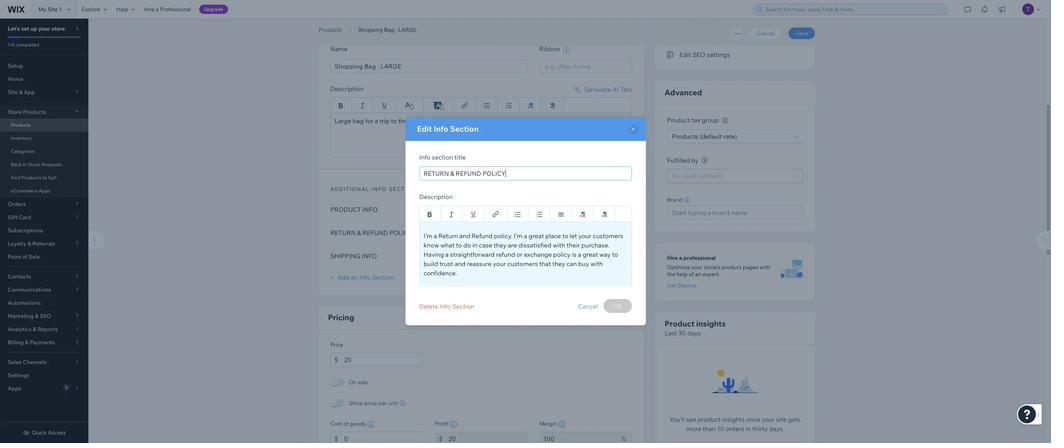 Task type: locate. For each thing, give the bounding box(es) containing it.
info tooltip image for margin
[[559, 421, 566, 428]]

products inside popup button
[[23, 109, 46, 116]]

with down the way
[[591, 260, 603, 268]]

seo
[[693, 51, 706, 59]]

info tooltip image right margin
[[559, 421, 566, 428]]

to right trip
[[391, 117, 397, 125]]

products right store
[[23, 109, 46, 116]]

trip
[[380, 117, 390, 125]]

product inside the you'll see product insights once your site gets more than 10 orders in thirty days.
[[698, 416, 721, 424]]

return & refund policy
[[331, 229, 412, 237]]

$ down price
[[334, 356, 338, 364]]

0 horizontal spatial cancel
[[578, 303, 598, 311]]

than
[[703, 426, 716, 434]]

let
[[570, 232, 577, 240]]

they down 'policy.'
[[494, 242, 507, 249]]

hire a professional
[[144, 6, 191, 13]]

edit left seo
[[680, 51, 691, 59]]

0 vertical spatial insights
[[697, 319, 726, 329]]

the inside text field
[[399, 117, 408, 125]]

2 horizontal spatial of
[[689, 271, 694, 278]]

1 vertical spatial product
[[722, 264, 742, 271]]

info tooltip image
[[723, 118, 729, 124], [702, 158, 708, 164], [451, 421, 457, 428], [559, 421, 566, 428]]

they
[[494, 242, 507, 249], [553, 260, 565, 268]]

apps
[[39, 188, 50, 194]]

1 vertical spatial hire
[[667, 255, 678, 262]]

product insights last 30 days
[[665, 319, 726, 338]]

edit inside button
[[680, 51, 691, 59]]

product for insights
[[665, 319, 695, 329]]

point of sale
[[8, 254, 40, 261]]

info tooltip image for fulfilled by
[[702, 158, 708, 164]]

None text field
[[344, 432, 423, 444], [449, 432, 528, 444], [540, 432, 618, 444], [344, 432, 423, 444], [449, 432, 528, 444], [540, 432, 618, 444]]

insights up orders
[[723, 416, 745, 424]]

of left sale
[[22, 254, 28, 261]]

1 vertical spatial cancel button
[[578, 299, 598, 314]]

0 horizontal spatial info
[[351, 25, 367, 31]]

0 vertical spatial section
[[450, 124, 479, 134]]

optimize your store's product pages with the help of an expert.
[[667, 264, 771, 278]]

set
[[21, 25, 29, 32]]

1 horizontal spatial description
[[420, 193, 453, 201]]

1 vertical spatial info
[[362, 252, 377, 260]]

0 vertical spatial customers
[[593, 232, 624, 240]]

with right pages
[[760, 264, 771, 271]]

setup
[[8, 62, 23, 69]]

ecommerce
[[11, 188, 38, 194]]

an inside optimize your store's product pages with the help of an expert.
[[696, 271, 702, 278]]

subscriptions link
[[0, 224, 88, 237]]

bag
[[384, 26, 394, 33]]

0 vertical spatial in
[[23, 162, 27, 168]]

days.
[[770, 426, 785, 434]]

section right store!
[[450, 124, 479, 134]]

2 horizontal spatial in
[[746, 426, 751, 434]]

product right this
[[718, 35, 741, 43]]

0 horizontal spatial the
[[399, 117, 408, 125]]

1 horizontal spatial hire
[[667, 255, 678, 262]]

info left section
[[420, 154, 431, 161]]

the for grocery
[[399, 117, 408, 125]]

an right add
[[351, 274, 358, 281]]

1 horizontal spatial edit
[[680, 51, 691, 59]]

point
[[8, 254, 21, 261]]

products up inventory
[[11, 122, 31, 128]]

1/6 completed
[[8, 42, 39, 48]]

1 horizontal spatial cancel button
[[751, 28, 782, 39]]

once
[[747, 416, 761, 424]]

1 horizontal spatial customers
[[593, 232, 624, 240]]

0 vertical spatial info
[[351, 25, 367, 31]]

info for basic
[[351, 25, 367, 31]]

Add a product name text field
[[331, 59, 528, 73]]

info section title
[[420, 154, 466, 161]]

quick access
[[32, 430, 66, 437]]

the left help
[[667, 271, 676, 278]]

refund
[[363, 229, 388, 237]]

refund
[[496, 251, 515, 259]]

ecommerce apps link
[[0, 185, 88, 198]]

refund
[[472, 232, 493, 240]]

2 vertical spatial of
[[344, 421, 349, 428]]

0 horizontal spatial cancel button
[[578, 299, 598, 314]]

None text field
[[344, 353, 423, 367]]

your up thirty
[[762, 416, 775, 424]]

info tooltip image right by at the top
[[702, 158, 708, 164]]

home
[[8, 76, 23, 83]]

product up the 30 in the bottom of the page
[[665, 319, 695, 329]]

0 vertical spatial product
[[667, 117, 691, 124]]

they down policy
[[553, 260, 565, 268]]

the inside optimize your store's product pages with the help of an expert.
[[667, 271, 676, 278]]

profit
[[435, 421, 449, 428]]

0 horizontal spatial they
[[494, 242, 507, 249]]

0 vertical spatial products link
[[315, 26, 346, 34]]

is
[[572, 251, 577, 259]]

i'm up know
[[424, 232, 433, 240]]

1 horizontal spatial an
[[696, 271, 702, 278]]

2 vertical spatial product
[[698, 416, 721, 424]]

and right trust
[[455, 260, 466, 268]]

for
[[365, 117, 373, 125]]

section inside button
[[452, 303, 475, 311]]

product left pages
[[722, 264, 742, 271]]

name
[[331, 45, 348, 53]]

to left do
[[456, 242, 462, 249]]

1 vertical spatial they
[[553, 260, 565, 268]]

a right is
[[578, 251, 582, 259]]

edit left store!
[[417, 124, 432, 134]]

professional
[[160, 6, 191, 13]]

0 horizontal spatial in
[[23, 162, 27, 168]]

save button
[[789, 28, 815, 39]]

cancel left save 'button'
[[758, 30, 775, 37]]

in down the once
[[746, 426, 751, 434]]

products down product tax group
[[672, 133, 699, 140]]

customers up purchase.
[[593, 232, 624, 240]]

cancel left ok button
[[578, 303, 598, 311]]

0 horizontal spatial products link
[[0, 119, 88, 132]]

additional
[[331, 186, 370, 192]]

1 vertical spatial insights
[[723, 416, 745, 424]]

product info
[[331, 206, 378, 214]]

1 horizontal spatial i'm
[[514, 232, 523, 240]]

your inside sidebar element
[[38, 25, 50, 32]]

by
[[692, 157, 699, 164]]

0 horizontal spatial edit
[[417, 124, 432, 134]]

1 vertical spatial the
[[667, 271, 676, 278]]

save
[[796, 30, 808, 37]]

1 vertical spatial of
[[689, 271, 694, 278]]

store
[[8, 109, 22, 116]]

of right the cost
[[344, 421, 349, 428]]

a right "for"
[[375, 117, 378, 125]]

an
[[696, 271, 702, 278], [351, 274, 358, 281]]

2 vertical spatial in
[[746, 426, 751, 434]]

0 vertical spatial the
[[399, 117, 408, 125]]

settings
[[8, 372, 29, 379]]

1 horizontal spatial cancel
[[758, 30, 775, 37]]

great down purchase.
[[583, 251, 598, 259]]

i'm up are
[[514, 232, 523, 240]]

the left grocery
[[399, 117, 408, 125]]

in inside i'm a return and refund policy. i'm a great place to let your customers know what to do in case they are dissatisfied with their purchase. having a straightforward refund or exchange policy is a great way to build trust and reassure your customers that they can buy with confidence.
[[473, 242, 478, 249]]

place
[[546, 232, 561, 240]]

back in stock requests link
[[0, 158, 88, 171]]

create
[[680, 19, 699, 27]]

what
[[441, 242, 455, 249]]

customers down or
[[508, 260, 538, 268]]

and
[[460, 232, 471, 240], [455, 260, 466, 268]]

0 horizontal spatial great
[[529, 232, 544, 240]]

0 horizontal spatial an
[[351, 274, 358, 281]]

gets
[[788, 416, 801, 424]]

Search for tools, apps, help & more... field
[[763, 4, 945, 15]]

product for this
[[718, 35, 741, 43]]

0 vertical spatial great
[[529, 232, 544, 240]]

edit for edit info section
[[417, 124, 432, 134]]

info right add
[[360, 274, 371, 281]]

section inside form
[[372, 274, 394, 281]]

your inside the you'll see product insights once your site gets more than 10 orders in thirty days.
[[762, 416, 775, 424]]

cancel button left save 'button'
[[751, 28, 782, 39]]

get started
[[667, 283, 697, 290]]

goods
[[350, 421, 366, 428]]

section
[[450, 124, 479, 134], [372, 274, 394, 281], [452, 303, 475, 311]]

1 horizontal spatial of
[[344, 421, 349, 428]]

with inside optimize your store's product pages with the help of an expert.
[[760, 264, 771, 271]]

categories link
[[0, 145, 88, 158]]

return
[[439, 232, 458, 240]]

2 horizontal spatial with
[[760, 264, 771, 271]]

0 vertical spatial product
[[718, 35, 741, 43]]

policy
[[553, 251, 571, 259]]

form
[[85, 0, 1052, 444]]

coupon
[[701, 19, 722, 27]]

2 vertical spatial section
[[452, 303, 475, 311]]

info up "add an info section"
[[362, 252, 377, 260]]

in right back
[[23, 162, 27, 168]]

in right do
[[473, 242, 478, 249]]

shipping
[[331, 252, 361, 260]]

in inside sidebar element
[[23, 162, 27, 168]]

and up do
[[460, 232, 471, 240]]

$ down the cost
[[334, 435, 338, 443]]

false text field
[[420, 222, 632, 288]]

Start typing a brand name field
[[670, 207, 801, 220]]

0 horizontal spatial i'm
[[424, 232, 433, 240]]

section right the delete
[[452, 303, 475, 311]]

hire up optimize
[[667, 255, 678, 262]]

1 vertical spatial and
[[455, 260, 466, 268]]

0 vertical spatial info
[[363, 206, 378, 214]]

info tooltip image right 'profit'
[[451, 421, 457, 428]]

automations
[[8, 300, 41, 307]]

info right basic
[[351, 25, 367, 31]]

promote this product
[[680, 35, 741, 43]]

an left expert.
[[696, 271, 702, 278]]

product for see
[[698, 416, 721, 424]]

seo settings image
[[667, 52, 675, 59]]

product up than
[[698, 416, 721, 424]]

section down 'shipping info' at bottom left
[[372, 274, 394, 281]]

automations link
[[0, 297, 88, 310]]

info left sections
[[372, 186, 387, 192]]

of inside sidebar element
[[22, 254, 28, 261]]

generate ai text
[[584, 86, 632, 93]]

1 vertical spatial in
[[473, 242, 478, 249]]

last
[[665, 330, 677, 338]]

1 vertical spatial product
[[665, 319, 695, 329]]

of right help
[[689, 271, 694, 278]]

0 horizontal spatial of
[[22, 254, 28, 261]]

sidebar element
[[0, 19, 88, 444]]

your inside optimize your store's product pages with the help of an expert.
[[692, 264, 703, 271]]

hire for hire a professional
[[144, 6, 155, 13]]

0 vertical spatial hire
[[144, 6, 155, 13]]

form containing advanced
[[85, 0, 1052, 444]]

products link up "name"
[[315, 26, 346, 34]]

inventory link
[[0, 132, 88, 145]]

products link down store products
[[0, 119, 88, 132]]

to
[[391, 117, 397, 125], [42, 175, 47, 181], [563, 232, 569, 240], [456, 242, 462, 249], [612, 251, 618, 259]]

0 vertical spatial cancel button
[[751, 28, 782, 39]]

info right the delete
[[440, 303, 451, 311]]

1 vertical spatial edit
[[417, 124, 432, 134]]

info down the additional info sections
[[363, 206, 378, 214]]

0 vertical spatial description
[[331, 85, 364, 93]]

0 vertical spatial edit
[[680, 51, 691, 59]]

your down refund
[[493, 260, 506, 268]]

text
[[620, 86, 632, 93]]

your down professional
[[692, 264, 703, 271]]

insights
[[697, 319, 726, 329], [723, 416, 745, 424]]

info for shipping info
[[362, 252, 377, 260]]

cancel button left ok button
[[578, 299, 598, 314]]

with up policy
[[553, 242, 565, 249]]

to inside find products to sell link
[[42, 175, 47, 181]]

1 horizontal spatial info
[[372, 186, 387, 192]]

to left sell
[[42, 175, 47, 181]]

product inside promote this product 'button'
[[718, 35, 741, 43]]

to right the way
[[612, 251, 618, 259]]

1 horizontal spatial in
[[473, 242, 478, 249]]

description up large
[[331, 85, 364, 93]]

1 vertical spatial info
[[372, 186, 387, 192]]

1 vertical spatial great
[[583, 251, 598, 259]]

back in stock requests
[[11, 162, 62, 168]]

great up dissatisfied
[[529, 232, 544, 240]]

hire right help button
[[144, 6, 155, 13]]

ok
[[613, 303, 623, 310]]

edit info section
[[417, 124, 479, 134]]

confidence.
[[424, 270, 457, 277]]

product left tax
[[667, 117, 691, 124]]

1 vertical spatial section
[[372, 274, 394, 281]]

natural
[[497, 206, 518, 214]]

insights up days at the bottom
[[697, 319, 726, 329]]

products up "name"
[[319, 26, 342, 33]]

0 horizontal spatial hire
[[144, 6, 155, 13]]

i'm
[[424, 232, 433, 240], [514, 232, 523, 240]]

description up 12"
[[420, 193, 453, 201]]

help
[[116, 6, 128, 13]]

large bag for a trip to the grocery store!
[[335, 117, 450, 125]]

Select box search field
[[546, 60, 626, 73]]

home link
[[0, 73, 88, 86]]

$ down 'profit'
[[439, 435, 443, 443]]

your right up
[[38, 25, 50, 32]]

show
[[349, 400, 363, 407]]

dissatisfied
[[519, 242, 552, 249]]

orders
[[726, 426, 745, 434]]

a left professional
[[156, 6, 159, 13]]

0 horizontal spatial customers
[[508, 260, 538, 268]]

product inside product insights last 30 days
[[665, 319, 695, 329]]

promote
[[680, 35, 705, 43]]

your
[[38, 25, 50, 32], [579, 232, 592, 240], [493, 260, 506, 268], [692, 264, 703, 271], [762, 416, 775, 424]]

1 vertical spatial products link
[[0, 119, 88, 132]]

price
[[365, 400, 377, 407]]

1 horizontal spatial great
[[583, 251, 598, 259]]

1 horizontal spatial the
[[667, 271, 676, 278]]

1 vertical spatial cancel
[[578, 303, 598, 311]]

section for edit info section
[[450, 124, 479, 134]]

0 vertical spatial of
[[22, 254, 28, 261]]



Task type: vqa. For each thing, say whether or not it's contained in the screenshot.
topmost Sites
no



Task type: describe. For each thing, give the bounding box(es) containing it.
let's set up your store
[[8, 25, 65, 32]]

shipping info
[[331, 252, 377, 260]]

brand
[[667, 197, 683, 204]]

a up optimize
[[679, 255, 683, 262]]

1 i'm from the left
[[424, 232, 433, 240]]

0 vertical spatial and
[[460, 232, 471, 240]]

create coupon button
[[667, 18, 722, 29]]

store
[[51, 25, 65, 32]]

edit seo settings
[[680, 51, 730, 59]]

1 vertical spatial customers
[[508, 260, 538, 268]]

are
[[508, 242, 517, 249]]

show price per unit
[[349, 400, 398, 407]]

optimize
[[667, 264, 690, 271]]

subscriptions
[[8, 227, 43, 234]]

a inside text field
[[375, 117, 378, 125]]

of for sale
[[22, 254, 28, 261]]

0 horizontal spatial with
[[553, 242, 565, 249]]

you'll
[[670, 416, 685, 424]]

shopping
[[358, 26, 383, 33]]

their
[[567, 242, 580, 249]]

price
[[331, 342, 343, 349]]

tax
[[692, 117, 701, 124]]

0 horizontal spatial description
[[331, 85, 364, 93]]

know
[[424, 242, 439, 249]]

hire for hire a professional
[[667, 255, 678, 262]]

help button
[[112, 0, 140, 19]]

info tooltip image for profit
[[451, 421, 457, 428]]

a up dissatisfied
[[524, 232, 527, 240]]

false text field
[[331, 113, 632, 157]]

access
[[48, 430, 66, 437]]

products (default rate)
[[672, 133, 737, 140]]

product
[[331, 206, 361, 214]]

$ for on sale
[[334, 356, 338, 364]]

you
[[672, 173, 683, 181]]

1 horizontal spatial products link
[[315, 26, 346, 34]]

10
[[718, 426, 725, 434]]

sale
[[29, 254, 40, 261]]

additional info sections
[[331, 186, 421, 192]]

a up know
[[434, 232, 437, 240]]

cotton
[[475, 206, 495, 214]]

shopping bag - large
[[358, 26, 417, 33]]

on sale
[[349, 379, 368, 386]]

let's
[[8, 25, 20, 32]]

info inside delete info section button
[[440, 303, 451, 311]]

info tooltip image right group on the right top of the page
[[723, 118, 729, 124]]

12" x 8" bag  cotton  natural flavors
[[439, 206, 539, 214]]

add an info section
[[336, 274, 394, 281]]

1 horizontal spatial with
[[591, 260, 603, 268]]

fulfilled
[[667, 157, 690, 164]]

product inside optimize your store's product pages with the help of an expert.
[[722, 264, 742, 271]]

find products to sell link
[[0, 171, 88, 185]]

0 vertical spatial cancel
[[758, 30, 775, 37]]

create coupon
[[680, 19, 722, 27]]

more
[[687, 426, 702, 434]]

(default
[[700, 133, 722, 140]]

return
[[331, 229, 356, 237]]

quick
[[32, 430, 47, 437]]

up
[[30, 25, 37, 32]]

do
[[464, 242, 471, 249]]

explore
[[81, 6, 100, 13]]

flavors
[[519, 206, 539, 214]]

get started link
[[667, 283, 697, 290]]

add
[[338, 274, 350, 281]]

get
[[667, 283, 677, 290]]

products up ecommerce apps
[[22, 175, 41, 181]]

hire a professional
[[667, 255, 716, 262]]

upgrade button
[[199, 5, 228, 14]]

bag
[[461, 206, 474, 214]]

hire a professional link
[[140, 0, 196, 19]]

exchange
[[524, 251, 552, 259]]

1 horizontal spatial they
[[553, 260, 565, 268]]

fulfilled)
[[698, 173, 722, 181]]

of for goods
[[344, 421, 349, 428]]

case
[[479, 242, 493, 249]]

delete info section button
[[420, 299, 475, 314]]

sell
[[48, 175, 56, 181]]

this
[[706, 35, 717, 43]]

e.g., Tech Specs text field
[[420, 167, 632, 181]]

delete
[[420, 303, 438, 311]]

insights inside product insights last 30 days
[[697, 319, 726, 329]]

info right grocery
[[434, 124, 449, 134]]

fulfilled by
[[667, 157, 699, 164]]

per
[[379, 400, 387, 407]]

site
[[777, 416, 787, 424]]

reassure
[[467, 260, 492, 268]]

settings
[[707, 51, 730, 59]]

to inside large bag for a trip to the grocery store! text field
[[391, 117, 397, 125]]

$ for %
[[439, 435, 443, 443]]

edit for edit seo settings
[[680, 51, 691, 59]]

to left let
[[563, 232, 569, 240]]

of inside optimize your store's product pages with the help of an expert.
[[689, 271, 694, 278]]

store products button
[[0, 106, 88, 119]]

in inside the you'll see product insights once your site gets more than 10 orders in thirty days.
[[746, 426, 751, 434]]

site
[[48, 6, 58, 13]]

0 vertical spatial they
[[494, 242, 507, 249]]

info tooltip image
[[368, 421, 375, 428]]

a down what
[[446, 251, 449, 259]]

cost of goods
[[331, 421, 366, 428]]

sale
[[358, 379, 368, 386]]

2 i'm from the left
[[514, 232, 523, 240]]

purchase.
[[582, 242, 610, 249]]

promote coupon image
[[667, 20, 675, 27]]

ok button
[[604, 299, 632, 313]]

on
[[349, 379, 357, 386]]

product tax group
[[667, 117, 721, 124]]

buy
[[579, 260, 590, 268]]

advanced
[[665, 88, 702, 98]]

basic
[[331, 25, 350, 31]]

i'm a return and refund policy. i'm a great place to let your customers know what to do in case they are dissatisfied with their purchase. having a straightforward refund or exchange policy is a great way to build trust and reassure your customers that they can buy with confidence.
[[424, 232, 624, 277]]

cost
[[331, 421, 342, 428]]

ai
[[613, 86, 619, 93]]

&
[[357, 229, 361, 237]]

your right let
[[579, 232, 592, 240]]

section for delete info section
[[452, 303, 475, 311]]

1 vertical spatial description
[[420, 193, 453, 201]]

upgrade
[[204, 6, 223, 12]]

info for product info
[[363, 206, 378, 214]]

delete info section
[[420, 303, 475, 311]]

generate
[[584, 86, 611, 93]]

sections
[[389, 186, 421, 192]]

see
[[687, 416, 697, 424]]

ribbon
[[540, 45, 562, 53]]

insights inside the you'll see product insights once your site gets more than 10 orders in thirty days.
[[723, 416, 745, 424]]

product for tax
[[667, 117, 691, 124]]

info for additional
[[372, 186, 387, 192]]

the for help
[[667, 271, 676, 278]]



